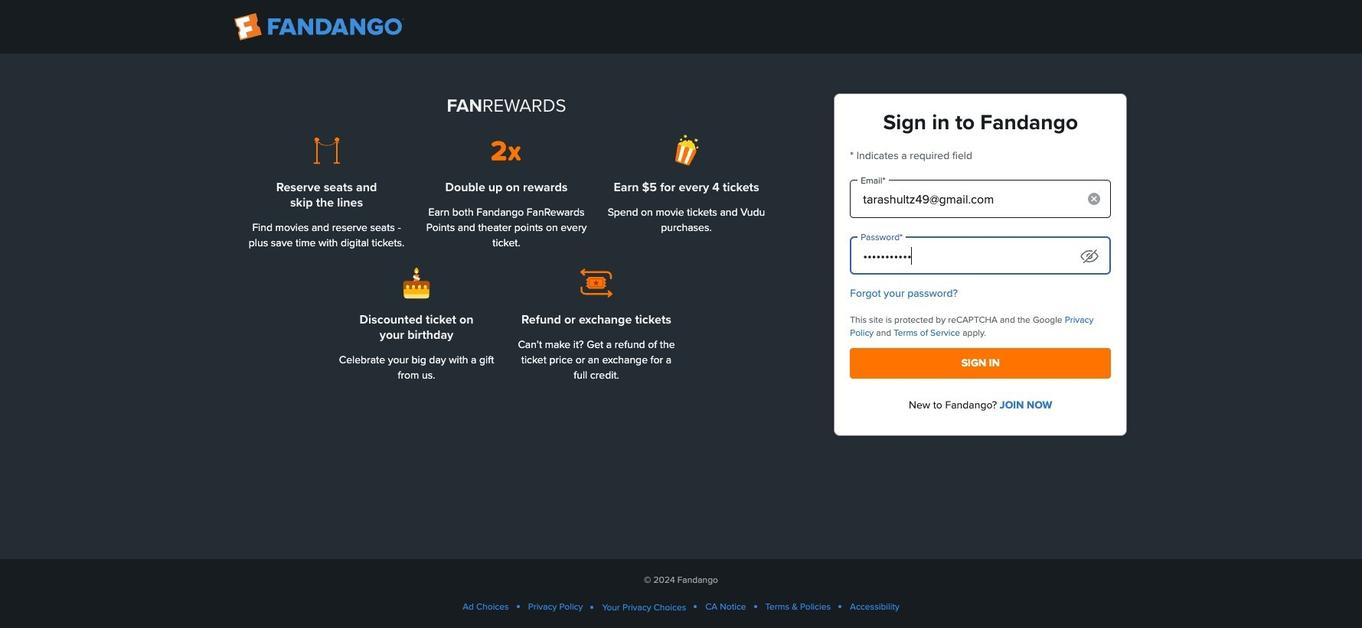Task type: locate. For each thing, give the bounding box(es) containing it.
  password field
[[850, 237, 1112, 275]]

  text field
[[850, 180, 1112, 218]]

None submit
[[850, 349, 1112, 379]]



Task type: vqa. For each thing, say whether or not it's contained in the screenshot.
 Password Field
yes



Task type: describe. For each thing, give the bounding box(es) containing it.
password hide image
[[1081, 249, 1099, 263]]

fandango home image
[[234, 13, 404, 41]]



